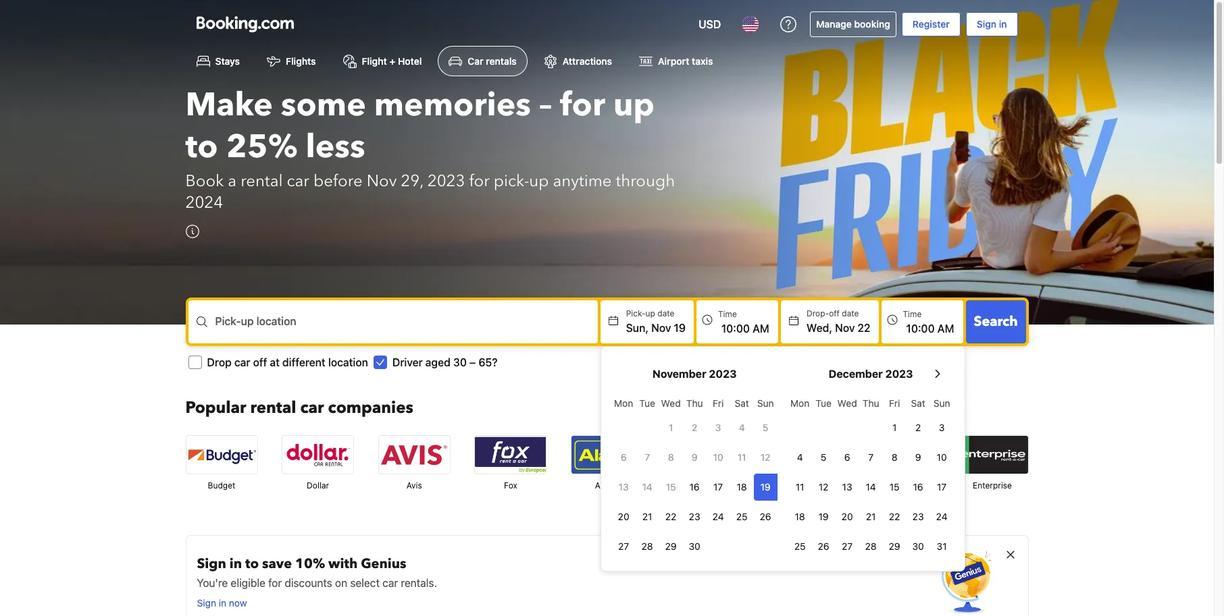Task type: locate. For each thing, give the bounding box(es) containing it.
0 horizontal spatial 18
[[737, 482, 747, 493]]

date right "drop-"
[[842, 309, 859, 319]]

nov inside drop-off date wed, nov 22
[[835, 322, 855, 335]]

6 inside "option"
[[844, 452, 850, 464]]

7 for 7 checkbox
[[645, 452, 650, 464]]

date inside drop-off date wed, nov 22
[[842, 309, 859, 319]]

1 horizontal spatial 23
[[912, 512, 924, 523]]

date
[[658, 309, 674, 319], [842, 309, 859, 319]]

4
[[739, 422, 745, 434], [797, 452, 803, 464]]

location right different
[[328, 357, 368, 369]]

11 left 12 checkbox
[[796, 482, 804, 493]]

companies
[[328, 397, 413, 420]]

23
[[689, 512, 700, 523], [912, 512, 924, 523]]

8 right 7 december 2023 checkbox
[[892, 452, 897, 464]]

0 horizontal spatial 15
[[666, 482, 676, 493]]

23 right 22 december 2023 option
[[912, 512, 924, 523]]

pick-up location
[[215, 316, 296, 328]]

13 inside 'option'
[[619, 482, 629, 493]]

1 fri from the left
[[713, 398, 724, 410]]

1 vertical spatial 19
[[760, 482, 771, 493]]

1 20 from the left
[[618, 512, 629, 523]]

12 December 2023 checkbox
[[812, 474, 835, 501]]

4 inside checkbox
[[797, 452, 803, 464]]

13 right 12 checkbox
[[842, 482, 852, 493]]

1 vertical spatial 11
[[796, 482, 804, 493]]

20 inside option
[[842, 512, 853, 523]]

18 for 18 november 2023 'checkbox' in the right of the page
[[737, 482, 747, 493]]

sat up 2 option
[[911, 398, 925, 410]]

sign in now
[[197, 598, 247, 610]]

sign right register
[[977, 18, 996, 30]]

1 horizontal spatial sun
[[933, 398, 950, 410]]

14
[[642, 482, 652, 493], [866, 482, 876, 493]]

thu down december 2023
[[862, 398, 879, 410]]

24
[[712, 512, 724, 523], [936, 512, 948, 523]]

22 inside drop-off date wed, nov 22
[[858, 322, 871, 335]]

29 right 28 november 2023 checkbox
[[665, 541, 677, 553]]

mon for december
[[790, 398, 809, 410]]

2 20 from the left
[[842, 512, 853, 523]]

30 November 2023 checkbox
[[683, 534, 706, 561]]

15 right 14 option
[[666, 482, 676, 493]]

2 27 from the left
[[842, 541, 853, 553]]

22 December 2023 checkbox
[[883, 504, 906, 531]]

nov
[[367, 170, 397, 193], [651, 322, 671, 335], [835, 322, 855, 335]]

22 for 22 december 2023 option
[[889, 512, 900, 523]]

6 inside checkbox
[[621, 452, 627, 464]]

mon
[[614, 398, 633, 410], [790, 398, 809, 410]]

17 right 16 december 2023 option
[[937, 482, 947, 493]]

wed down december
[[837, 398, 857, 410]]

9 inside option
[[692, 452, 698, 464]]

1 14 from the left
[[642, 482, 652, 493]]

15 November 2023 checkbox
[[659, 474, 683, 501]]

29 right 28 checkbox
[[889, 541, 900, 553]]

date up november
[[658, 309, 674, 319]]

2 21 from the left
[[866, 512, 876, 523]]

29 inside option
[[889, 541, 900, 553]]

27 November 2023 checkbox
[[612, 534, 635, 561]]

9 December 2023 checkbox
[[906, 445, 930, 472]]

8 inside "option"
[[668, 452, 674, 464]]

off up wed,
[[829, 309, 840, 319]]

17
[[713, 482, 723, 493], [937, 482, 947, 493]]

5 inside option
[[821, 452, 826, 464]]

1 horizontal spatial 4
[[797, 452, 803, 464]]

1 horizontal spatial 14
[[866, 482, 876, 493]]

in inside sign in to save 10% with genius you're eligible for discounts on select car rentals.
[[229, 555, 242, 574]]

2 mon tue wed thu from the left
[[790, 398, 879, 410]]

tue down november
[[639, 398, 655, 410]]

28 for 28 november 2023 checkbox
[[642, 541, 653, 553]]

13 inside checkbox
[[842, 482, 852, 493]]

28
[[642, 541, 653, 553], [865, 541, 877, 553]]

1 horizontal spatial 27
[[842, 541, 853, 553]]

1 horizontal spatial thu
[[862, 398, 879, 410]]

sign down the you're
[[197, 598, 216, 610]]

1 date from the left
[[658, 309, 674, 319]]

2 horizontal spatial 22
[[889, 512, 900, 523]]

22 November 2023 checkbox
[[659, 504, 683, 531]]

1 sat from the left
[[735, 398, 749, 410]]

1 horizontal spatial off
[[829, 309, 840, 319]]

2 right 1 december 2023 checkbox
[[915, 422, 921, 434]]

1 horizontal spatial 29
[[889, 541, 900, 553]]

18 November 2023 checkbox
[[730, 474, 754, 501]]

2 tue from the left
[[816, 398, 832, 410]]

17 inside option
[[937, 482, 947, 493]]

10 right the 9 option
[[937, 452, 947, 464]]

0 horizontal spatial 20
[[618, 512, 629, 523]]

1 horizontal spatial mon
[[790, 398, 809, 410]]

fri for december
[[889, 398, 900, 410]]

12
[[761, 452, 770, 464], [819, 482, 829, 493]]

2 November 2023 checkbox
[[683, 415, 706, 442]]

2023 right december
[[885, 368, 913, 381]]

13
[[619, 482, 629, 493], [842, 482, 852, 493]]

before
[[313, 170, 363, 193]]

2 14 from the left
[[866, 482, 876, 493]]

drop car off at different location
[[207, 357, 368, 369]]

27 inside option
[[618, 541, 629, 553]]

manage
[[816, 18, 852, 30]]

17 inside checkbox
[[713, 482, 723, 493]]

0 horizontal spatial 25
[[736, 512, 748, 523]]

21 left 22 checkbox
[[642, 512, 652, 523]]

0 vertical spatial sign
[[977, 18, 996, 30]]

1 vertical spatial to
[[245, 555, 259, 574]]

1 horizontal spatial 2
[[915, 422, 921, 434]]

1 horizontal spatial 1
[[892, 422, 897, 434]]

to up eligible at the bottom
[[245, 555, 259, 574]]

2 sat from the left
[[911, 398, 925, 410]]

11 inside checkbox
[[796, 482, 804, 493]]

0 horizontal spatial 27
[[618, 541, 629, 553]]

0 horizontal spatial 2
[[692, 422, 697, 434]]

up inside pick-up date sun, nov 19
[[646, 309, 655, 319]]

grid for november
[[612, 391, 777, 561]]

30 inside 30 december 2023 checkbox
[[912, 541, 924, 553]]

1 horizontal spatial to
[[245, 555, 259, 574]]

sat up 4 november 2023 option
[[735, 398, 749, 410]]

fri up 1 december 2023 checkbox
[[889, 398, 900, 410]]

car rentals
[[468, 56, 517, 67]]

14 for 14 option
[[642, 482, 652, 493]]

0 horizontal spatial 5
[[763, 422, 768, 434]]

12 for 12 checkbox
[[819, 482, 829, 493]]

0 horizontal spatial 21
[[642, 512, 652, 523]]

1 2 from the left
[[692, 422, 697, 434]]

1 horizontal spatial tue
[[816, 398, 832, 410]]

1 23 from the left
[[689, 512, 700, 523]]

0 horizontal spatial 9
[[692, 452, 698, 464]]

25 for 25 option
[[736, 512, 748, 523]]

10
[[713, 452, 723, 464], [937, 452, 947, 464]]

14 right 13 'option'
[[642, 482, 652, 493]]

0 horizontal spatial 13
[[619, 482, 629, 493]]

1 vertical spatial 18
[[795, 512, 805, 523]]

tue
[[639, 398, 655, 410], [816, 398, 832, 410]]

to inside make some memories – for up to 25% less book a rental car before nov 29, 2023 for pick-up anytime through 2024
[[185, 125, 218, 170]]

1 mon tue wed thu from the left
[[614, 398, 703, 410]]

0 vertical spatial 5
[[763, 422, 768, 434]]

8 December 2023 checkbox
[[883, 445, 906, 472]]

0 vertical spatial 26
[[760, 512, 771, 523]]

sat
[[735, 398, 749, 410], [911, 398, 925, 410]]

3 for december 2023
[[939, 422, 945, 434]]

1 15 from the left
[[666, 482, 676, 493]]

16 right 15 november 2023 option
[[689, 482, 700, 493]]

23 inside checkbox
[[912, 512, 924, 523]]

0 horizontal spatial 1
[[669, 422, 673, 434]]

22 right 21 checkbox
[[889, 512, 900, 523]]

sun up 5 checkbox
[[757, 398, 774, 410]]

2 17 from the left
[[937, 482, 947, 493]]

20 left 21 option
[[618, 512, 629, 523]]

fox
[[504, 481, 517, 491]]

21 December 2023 checkbox
[[859, 504, 883, 531]]

– left the 65?
[[469, 357, 476, 369]]

13 for the 13 checkbox
[[842, 482, 852, 493]]

30 for 30 december 2023 checkbox
[[912, 541, 924, 553]]

2 right 1 november 2023 checkbox
[[692, 422, 697, 434]]

27 inside checkbox
[[842, 541, 853, 553]]

2 10 from the left
[[937, 452, 947, 464]]

20 November 2023 checkbox
[[612, 504, 635, 531]]

0 vertical spatial 11
[[738, 452, 746, 464]]

2 vertical spatial sign
[[197, 598, 216, 610]]

6 right 5 option
[[844, 452, 850, 464]]

6
[[621, 452, 627, 464], [844, 452, 850, 464]]

2023
[[427, 170, 465, 193], [709, 368, 737, 381], [885, 368, 913, 381]]

2 horizontal spatial 2023
[[885, 368, 913, 381]]

2 thu from the left
[[862, 398, 879, 410]]

pick- inside pick-up date sun, nov 19
[[626, 309, 646, 319]]

sign inside sign in to save 10% with genius you're eligible for discounts on select car rentals.
[[197, 555, 226, 574]]

19 December 2023 checkbox
[[812, 504, 835, 531]]

30 December 2023 checkbox
[[906, 534, 930, 561]]

20 for 20 november 2023 "option"
[[618, 512, 629, 523]]

0 horizontal spatial tue
[[639, 398, 655, 410]]

1 horizontal spatial 2023
[[709, 368, 737, 381]]

2023 for november
[[709, 368, 737, 381]]

1 vertical spatial 12
[[819, 482, 829, 493]]

sixt logo image
[[764, 437, 835, 474]]

2 fri from the left
[[889, 398, 900, 410]]

0 horizontal spatial fri
[[713, 398, 724, 410]]

7 inside 7 checkbox
[[645, 452, 650, 464]]

21 inside checkbox
[[866, 512, 876, 523]]

11 for 11 option
[[738, 452, 746, 464]]

sun up 3 checkbox
[[933, 398, 950, 410]]

24 right 23 'option'
[[712, 512, 724, 523]]

22 inside 22 checkbox
[[665, 512, 677, 523]]

22 right 21 option
[[665, 512, 677, 523]]

25 inside 25 option
[[736, 512, 748, 523]]

up up sun,
[[646, 309, 655, 319]]

1 horizontal spatial 6
[[844, 452, 850, 464]]

thu
[[686, 398, 703, 410], [862, 398, 879, 410]]

tue for november
[[639, 398, 655, 410]]

0 horizontal spatial for
[[268, 578, 282, 590]]

19 right 18 december 2023 checkbox
[[818, 512, 829, 523]]

1 28 from the left
[[642, 541, 653, 553]]

nov right sun,
[[651, 322, 671, 335]]

up
[[613, 83, 655, 128], [529, 170, 549, 193], [646, 309, 655, 319], [241, 316, 254, 328]]

1 horizontal spatial in
[[229, 555, 242, 574]]

sign in link
[[966, 12, 1018, 36]]

17 for 17 december 2023 option
[[937, 482, 947, 493]]

1 vertical spatial off
[[253, 357, 267, 369]]

0 vertical spatial 12
[[761, 452, 770, 464]]

18 for 18 december 2023 checkbox
[[795, 512, 805, 523]]

19 right sun,
[[674, 322, 686, 335]]

1 8 from the left
[[668, 452, 674, 464]]

9 right 8 option
[[915, 452, 921, 464]]

to up book
[[185, 125, 218, 170]]

2 8 from the left
[[892, 452, 897, 464]]

2023 right 29,
[[427, 170, 465, 193]]

23 inside 'option'
[[689, 512, 700, 523]]

for inside sign in to save 10% with genius you're eligible for discounts on select car rentals.
[[268, 578, 282, 590]]

2 15 from the left
[[890, 482, 900, 493]]

1 27 from the left
[[618, 541, 629, 553]]

13 December 2023 checkbox
[[835, 474, 859, 501]]

2 9 from the left
[[915, 452, 921, 464]]

1 grid from the left
[[612, 391, 777, 561]]

15 right 14 december 2023 option
[[890, 482, 900, 493]]

0 horizontal spatial 12
[[761, 452, 770, 464]]

16 for 16 november 2023 option
[[689, 482, 700, 493]]

2 horizontal spatial 19
[[818, 512, 829, 523]]

23 November 2023 checkbox
[[683, 504, 706, 531]]

1 horizontal spatial 16
[[913, 482, 923, 493]]

2 13 from the left
[[842, 482, 852, 493]]

17 right 16 november 2023 option
[[713, 482, 723, 493]]

mon up alamo logo on the bottom of page
[[614, 398, 633, 410]]

20 December 2023 checkbox
[[835, 504, 859, 531]]

1 horizontal spatial wed
[[837, 398, 857, 410]]

24 inside checkbox
[[936, 512, 948, 523]]

24 for 24 option
[[712, 512, 724, 523]]

9 right 8 "option"
[[692, 452, 698, 464]]

1 24 from the left
[[712, 512, 724, 523]]

27
[[618, 541, 629, 553], [842, 541, 853, 553]]

0 horizontal spatial 23
[[689, 512, 700, 523]]

27 for '27' checkbox
[[842, 541, 853, 553]]

13 left 14 option
[[619, 482, 629, 493]]

26 right 25 option
[[760, 512, 771, 523]]

1 horizontal spatial mon tue wed thu
[[790, 398, 879, 410]]

2 29 from the left
[[889, 541, 900, 553]]

0 vertical spatial to
[[185, 125, 218, 170]]

4 November 2023 checkbox
[[730, 415, 754, 442]]

6 for 6 checkbox
[[621, 452, 627, 464]]

2 3 from the left
[[939, 422, 945, 434]]

1 17 from the left
[[713, 482, 723, 493]]

19 right 18 november 2023 'checkbox' in the right of the page
[[760, 482, 771, 493]]

14 right the 13 checkbox
[[866, 482, 876, 493]]

0 horizontal spatial 22
[[665, 512, 677, 523]]

car down different
[[300, 397, 324, 420]]

sun
[[757, 398, 774, 410], [933, 398, 950, 410]]

car
[[287, 170, 309, 193], [234, 357, 250, 369], [300, 397, 324, 420], [383, 578, 398, 590]]

0 horizontal spatial date
[[658, 309, 674, 319]]

sun for december 2023
[[933, 398, 950, 410]]

1 9 from the left
[[692, 452, 698, 464]]

20 for 20 option
[[842, 512, 853, 523]]

19 inside "option"
[[760, 482, 771, 493]]

1 horizontal spatial 3
[[939, 422, 945, 434]]

wed
[[661, 398, 681, 410], [837, 398, 857, 410]]

18 inside 'checkbox'
[[737, 482, 747, 493]]

21 November 2023 checkbox
[[635, 504, 659, 531]]

30 right aged
[[453, 357, 467, 369]]

25
[[736, 512, 748, 523], [794, 541, 806, 553]]

1 horizontal spatial 10
[[937, 452, 947, 464]]

0 horizontal spatial 3
[[715, 422, 721, 434]]

fri up 3 november 2023 'checkbox'
[[713, 398, 724, 410]]

27 for the 27 november 2023 option
[[618, 541, 629, 553]]

28 inside checkbox
[[642, 541, 653, 553]]

5 right 4 november 2023 option
[[763, 422, 768, 434]]

1 horizontal spatial date
[[842, 309, 859, 319]]

1 29 from the left
[[665, 541, 677, 553]]

nov inside pick-up date sun, nov 19
[[651, 322, 671, 335]]

– inside make some memories – for up to 25% less book a rental car before nov 29, 2023 for pick-up anytime through 2024
[[539, 83, 552, 128]]

for down attractions
[[560, 83, 605, 128]]

30 right 29 checkbox
[[689, 541, 700, 553]]

30
[[453, 357, 467, 369], [689, 541, 700, 553], [912, 541, 924, 553]]

15 for "15 december 2023" option
[[890, 482, 900, 493]]

1 7 from the left
[[645, 452, 650, 464]]

1 horizontal spatial 8
[[892, 452, 897, 464]]

driver aged 30 – 65?
[[392, 357, 498, 369]]

28 inside checkbox
[[865, 541, 877, 553]]

2 vertical spatial for
[[268, 578, 282, 590]]

1 horizontal spatial 5
[[821, 452, 826, 464]]

16
[[689, 482, 700, 493], [913, 482, 923, 493]]

mon tue wed thu for december
[[790, 398, 879, 410]]

19
[[674, 322, 686, 335], [760, 482, 771, 493], [818, 512, 829, 523]]

1 1 from the left
[[669, 422, 673, 434]]

1 horizontal spatial 15
[[890, 482, 900, 493]]

nov inside make some memories – for up to 25% less book a rental car before nov 29, 2023 for pick-up anytime through 2024
[[367, 170, 397, 193]]

25 left 26 option
[[794, 541, 806, 553]]

8 for 8 "option"
[[668, 452, 674, 464]]

1 vertical spatial sign
[[197, 555, 226, 574]]

11 inside option
[[738, 452, 746, 464]]

booking
[[854, 18, 890, 30]]

wed up 1 november 2023 checkbox
[[661, 398, 681, 410]]

1 mon from the left
[[614, 398, 633, 410]]

12 right 11 option
[[761, 452, 770, 464]]

21 for 21 option
[[642, 512, 652, 523]]

0 horizontal spatial wed
[[661, 398, 681, 410]]

for left pick-
[[469, 170, 490, 193]]

2 grid from the left
[[788, 391, 954, 561]]

2 mon from the left
[[790, 398, 809, 410]]

0 horizontal spatial 4
[[739, 422, 745, 434]]

november 2023
[[652, 368, 737, 381]]

0 horizontal spatial thu
[[686, 398, 703, 410]]

28 December 2023 checkbox
[[859, 534, 883, 561]]

0 vertical spatial 19
[[674, 322, 686, 335]]

mon tue wed thu
[[614, 398, 703, 410], [790, 398, 879, 410]]

1 horizontal spatial 7
[[868, 452, 874, 464]]

13 November 2023 checkbox
[[612, 474, 635, 501]]

2 7 from the left
[[868, 452, 874, 464]]

8 inside option
[[892, 452, 897, 464]]

1 13 from the left
[[619, 482, 629, 493]]

Pick-up location field
[[215, 322, 598, 339]]

18 right 17 november 2023 checkbox
[[737, 482, 747, 493]]

18
[[737, 482, 747, 493], [795, 512, 805, 523]]

pick- up drop
[[215, 316, 241, 328]]

usd
[[699, 18, 721, 30]]

1 horizontal spatial 17
[[937, 482, 947, 493]]

mon tue wed thu up 1 november 2023 checkbox
[[614, 398, 703, 410]]

– down attractions link
[[539, 83, 552, 128]]

8 November 2023 checkbox
[[659, 445, 683, 472]]

2 24 from the left
[[936, 512, 948, 523]]

1 vertical spatial location
[[328, 357, 368, 369]]

28 left "29" option
[[865, 541, 877, 553]]

1 16 from the left
[[689, 482, 700, 493]]

1 thu from the left
[[686, 398, 703, 410]]

sun for november 2023
[[757, 398, 774, 410]]

9 inside option
[[915, 452, 921, 464]]

make
[[185, 83, 273, 128]]

sign up the you're
[[197, 555, 226, 574]]

attractions link
[[533, 46, 623, 77]]

mon for november
[[614, 398, 633, 410]]

4 right 3 november 2023 'checkbox'
[[739, 422, 745, 434]]

7 inside 7 december 2023 checkbox
[[868, 452, 874, 464]]

12 inside option
[[761, 452, 770, 464]]

booking.com online hotel reservations image
[[196, 16, 294, 32]]

1 horizontal spatial fri
[[889, 398, 900, 410]]

2 2 from the left
[[915, 422, 921, 434]]

4 December 2023 checkbox
[[788, 445, 812, 472]]

1 horizontal spatial 21
[[866, 512, 876, 523]]

29 inside checkbox
[[665, 541, 677, 553]]

7 right 6 checkbox
[[645, 452, 650, 464]]

wed for november
[[661, 398, 681, 410]]

21 inside option
[[642, 512, 652, 523]]

1 horizontal spatial 9
[[915, 452, 921, 464]]

0 horizontal spatial 11
[[738, 452, 746, 464]]

car down genius
[[383, 578, 398, 590]]

2 wed from the left
[[837, 398, 857, 410]]

3 inside 'checkbox'
[[715, 422, 721, 434]]

28 November 2023 checkbox
[[635, 534, 659, 561]]

0 vertical spatial 25
[[736, 512, 748, 523]]

fri
[[713, 398, 724, 410], [889, 398, 900, 410]]

hertz
[[885, 481, 907, 491]]

1 horizontal spatial 19
[[760, 482, 771, 493]]

0 horizontal spatial 6
[[621, 452, 627, 464]]

hotel
[[398, 56, 422, 67]]

off inside drop-off date wed, nov 22
[[829, 309, 840, 319]]

nov left 29,
[[367, 170, 397, 193]]

–
[[539, 83, 552, 128], [469, 357, 476, 369]]

1 vertical spatial –
[[469, 357, 476, 369]]

26
[[760, 512, 771, 523], [818, 541, 829, 553]]

1 10 from the left
[[713, 452, 723, 464]]

1 horizontal spatial 24
[[936, 512, 948, 523]]

up down airport taxis 'link'
[[613, 83, 655, 128]]

30 right "29" option
[[912, 541, 924, 553]]

28 left 29 checkbox
[[642, 541, 653, 553]]

1 wed from the left
[[661, 398, 681, 410]]

1 horizontal spatial pick-
[[626, 309, 646, 319]]

for down the save
[[268, 578, 282, 590]]

0 horizontal spatial 17
[[713, 482, 723, 493]]

popular
[[185, 397, 246, 420]]

24 November 2023 checkbox
[[706, 504, 730, 531]]

8 right 7 checkbox
[[668, 452, 674, 464]]

2
[[692, 422, 697, 434], [915, 422, 921, 434]]

0 horizontal spatial in
[[219, 598, 226, 610]]

pick- for pick-up date sun, nov 19
[[626, 309, 646, 319]]

1 vertical spatial in
[[229, 555, 242, 574]]

15 for 15 november 2023 option
[[666, 482, 676, 493]]

4 left 5 option
[[797, 452, 803, 464]]

2 23 from the left
[[912, 512, 924, 523]]

0 horizontal spatial 10
[[713, 452, 723, 464]]

22 inside 22 december 2023 option
[[889, 512, 900, 523]]

10 inside option
[[713, 452, 723, 464]]

27 left 28 checkbox
[[842, 541, 853, 553]]

7 right 6 "option"
[[868, 452, 874, 464]]

car left before
[[287, 170, 309, 193]]

1 horizontal spatial 25
[[794, 541, 806, 553]]

26 left '27' checkbox
[[818, 541, 829, 553]]

1 vertical spatial 25
[[794, 541, 806, 553]]

rental right a
[[241, 170, 283, 193]]

sign in now link
[[197, 597, 437, 611]]

1 horizontal spatial 20
[[842, 512, 853, 523]]

mon tue wed thu for november
[[614, 398, 703, 410]]

4 inside option
[[739, 422, 745, 434]]

22 right wed,
[[858, 322, 871, 335]]

1 horizontal spatial 18
[[795, 512, 805, 523]]

0 vertical spatial off
[[829, 309, 840, 319]]

27 left 28 november 2023 checkbox
[[618, 541, 629, 553]]

1 horizontal spatial grid
[[788, 391, 954, 561]]

12 left the 13 checkbox
[[819, 482, 829, 493]]

mon up sixt logo
[[790, 398, 809, 410]]

1 horizontal spatial sat
[[911, 398, 925, 410]]

sat for november 2023
[[735, 398, 749, 410]]

24 right 23 december 2023 checkbox
[[936, 512, 948, 523]]

0 horizontal spatial –
[[469, 357, 476, 369]]

17 December 2023 checkbox
[[930, 474, 954, 501]]

1 horizontal spatial 28
[[865, 541, 877, 553]]

2 6 from the left
[[844, 452, 850, 464]]

driver
[[392, 357, 423, 369]]

2 28 from the left
[[865, 541, 877, 553]]

nov right wed,
[[835, 322, 855, 335]]

9
[[692, 452, 698, 464], [915, 452, 921, 464]]

2023 right november
[[709, 368, 737, 381]]

taxis
[[692, 56, 713, 67]]

10 inside "option"
[[937, 452, 947, 464]]

2 date from the left
[[842, 309, 859, 319]]

23 right 22 checkbox
[[689, 512, 700, 523]]

16 November 2023 checkbox
[[683, 474, 706, 501]]

manage booking link
[[810, 11, 896, 37]]

location up at
[[256, 316, 296, 328]]

25 right 24 option
[[736, 512, 748, 523]]

18 left 19 checkbox
[[795, 512, 805, 523]]

car
[[468, 56, 483, 67]]

18 inside checkbox
[[795, 512, 805, 523]]

1 sun from the left
[[757, 398, 774, 410]]

2 16 from the left
[[913, 482, 923, 493]]

12 inside checkbox
[[819, 482, 829, 493]]

16 right hertz at the right of page
[[913, 482, 923, 493]]

1 3 from the left
[[715, 422, 721, 434]]

stays link
[[185, 46, 251, 77]]

24 inside option
[[712, 512, 724, 523]]

2 sun from the left
[[933, 398, 950, 410]]

0 horizontal spatial to
[[185, 125, 218, 170]]

25 inside 25 checkbox
[[794, 541, 806, 553]]

2 1 from the left
[[892, 422, 897, 434]]

tue down december
[[816, 398, 832, 410]]

26 November 2023 checkbox
[[754, 504, 777, 531]]

3 inside checkbox
[[939, 422, 945, 434]]

2 for november
[[692, 422, 697, 434]]

5 inside checkbox
[[763, 422, 768, 434]]

1 21 from the left
[[642, 512, 652, 523]]

memories
[[374, 83, 531, 128]]

2 horizontal spatial 30
[[912, 541, 924, 553]]

pick- up sun,
[[626, 309, 646, 319]]

30 inside 30 november 2023 option
[[689, 541, 700, 553]]

19 inside pick-up date sun, nov 19
[[674, 322, 686, 335]]

thu up 2 option
[[686, 398, 703, 410]]

11 right 10 option
[[738, 452, 746, 464]]

0 horizontal spatial 28
[[642, 541, 653, 553]]

11
[[738, 452, 746, 464], [796, 482, 804, 493]]

1 6 from the left
[[621, 452, 627, 464]]

20 inside "option"
[[618, 512, 629, 523]]

1 tue from the left
[[639, 398, 655, 410]]

23 for 23 december 2023 checkbox
[[912, 512, 924, 523]]

grid
[[612, 391, 777, 561], [788, 391, 954, 561]]

0 horizontal spatial sat
[[735, 398, 749, 410]]

12 November 2023 checkbox
[[754, 445, 777, 472]]

airport
[[658, 56, 689, 67]]

date inside pick-up date sun, nov 19
[[658, 309, 674, 319]]

off left at
[[253, 357, 267, 369]]

19 inside checkbox
[[818, 512, 829, 523]]

24 for "24" checkbox
[[936, 512, 948, 523]]



Task type: describe. For each thing, give the bounding box(es) containing it.
register
[[913, 18, 950, 30]]

date for 19
[[658, 309, 674, 319]]

budget
[[208, 481, 235, 491]]

29 December 2023 checkbox
[[883, 534, 906, 561]]

sixt
[[792, 481, 807, 491]]

dollar logo image
[[282, 437, 353, 474]]

6 December 2023 checkbox
[[835, 445, 859, 472]]

stays
[[215, 56, 240, 67]]

3 December 2023 checkbox
[[930, 415, 954, 442]]

pick- for pick-up location
[[215, 316, 241, 328]]

2023 for december
[[885, 368, 913, 381]]

alamo logo image
[[572, 437, 642, 474]]

1 horizontal spatial for
[[469, 170, 490, 193]]

pick-up date sun, nov 19
[[626, 309, 686, 335]]

16 for 16 december 2023 option
[[913, 482, 923, 493]]

make some memories – for up to 25% less book a rental car before nov 29, 2023 for pick-up anytime through 2024
[[185, 83, 675, 214]]

nov for wed,
[[835, 322, 855, 335]]

through
[[616, 170, 675, 193]]

1 for november
[[669, 422, 673, 434]]

14 November 2023 checkbox
[[635, 474, 659, 501]]

november
[[652, 368, 706, 381]]

2 for december
[[915, 422, 921, 434]]

you're
[[197, 578, 228, 590]]

10 for 10 option
[[713, 452, 723, 464]]

19 cell
[[754, 472, 777, 501]]

usd button
[[690, 8, 729, 41]]

10 for 10 december 2023 "option"
[[937, 452, 947, 464]]

flights link
[[256, 46, 327, 77]]

register link
[[902, 12, 960, 36]]

see terms and conditions for more information image
[[185, 225, 199, 239]]

10 November 2023 checkbox
[[706, 445, 730, 472]]

12 for 12 november 2023 option
[[761, 452, 770, 464]]

car inside make some memories – for up to 25% less book a rental car before nov 29, 2023 for pick-up anytime through 2024
[[287, 170, 309, 193]]

search button
[[966, 301, 1026, 344]]

flight
[[362, 56, 387, 67]]

11 December 2023 checkbox
[[788, 474, 812, 501]]

december
[[829, 368, 883, 381]]

a
[[228, 170, 237, 193]]

0 vertical spatial in
[[999, 18, 1007, 30]]

avis
[[407, 481, 422, 491]]

29 for "29" option
[[889, 541, 900, 553]]

tue for december
[[816, 398, 832, 410]]

airport taxis link
[[628, 46, 724, 77]]

car right drop
[[234, 357, 250, 369]]

5 December 2023 checkbox
[[812, 445, 835, 472]]

25 November 2023 checkbox
[[730, 504, 754, 531]]

date for 22
[[842, 309, 859, 319]]

3 for november 2023
[[715, 422, 721, 434]]

enterprise
[[973, 481, 1012, 491]]

alamo
[[595, 481, 619, 491]]

29,
[[401, 170, 423, 193]]

select
[[350, 578, 380, 590]]

sign in
[[977, 18, 1007, 30]]

thu for december
[[862, 398, 879, 410]]

10%
[[295, 555, 325, 574]]

1 December 2023 checkbox
[[883, 415, 906, 442]]

– for for
[[539, 83, 552, 128]]

30 for 30 november 2023 option
[[689, 541, 700, 553]]

18 December 2023 checkbox
[[788, 504, 812, 531]]

19 November 2023 checkbox
[[754, 474, 777, 501]]

in for to
[[229, 555, 242, 574]]

budget logo image
[[186, 437, 257, 474]]

flights
[[286, 56, 316, 67]]

flight + hotel link
[[332, 46, 433, 77]]

rentals
[[486, 56, 517, 67]]

17 for 17 november 2023 checkbox
[[713, 482, 723, 493]]

pick-
[[494, 170, 529, 193]]

attractions
[[563, 56, 612, 67]]

avis logo image
[[379, 437, 450, 474]]

now
[[229, 598, 247, 610]]

hertz logo image
[[861, 437, 931, 474]]

fox logo image
[[475, 437, 546, 474]]

wed for december
[[837, 398, 857, 410]]

9 for the 9 option
[[915, 452, 921, 464]]

25 for 25 checkbox
[[794, 541, 806, 553]]

0 vertical spatial for
[[560, 83, 605, 128]]

25%
[[226, 125, 298, 170]]

save
[[262, 555, 292, 574]]

manage booking
[[816, 18, 890, 30]]

up up drop car off at different location
[[241, 316, 254, 328]]

some
[[281, 83, 366, 128]]

aged
[[425, 357, 451, 369]]

genius
[[361, 555, 406, 574]]

in for now
[[219, 598, 226, 610]]

1 November 2023 checkbox
[[659, 415, 683, 442]]

31
[[937, 541, 947, 553]]

29 for 29 checkbox
[[665, 541, 677, 553]]

1 horizontal spatial 26
[[818, 541, 829, 553]]

8 for 8 option
[[892, 452, 897, 464]]

grid for december
[[788, 391, 954, 561]]

1 horizontal spatial location
[[328, 357, 368, 369]]

1 for december
[[892, 422, 897, 434]]

19 for the 19 "option"
[[760, 482, 771, 493]]

15 December 2023 checkbox
[[883, 474, 906, 501]]

drop-off date wed, nov 22
[[807, 309, 871, 335]]

with
[[328, 555, 358, 574]]

11 for '11 december 2023' checkbox
[[796, 482, 804, 493]]

0 horizontal spatial 26
[[760, 512, 771, 523]]

anytime
[[553, 170, 612, 193]]

7 for 7 december 2023 checkbox
[[868, 452, 874, 464]]

65?
[[478, 357, 498, 369]]

16 December 2023 checkbox
[[906, 474, 930, 501]]

rentals.
[[401, 578, 437, 590]]

3 November 2023 checkbox
[[706, 415, 730, 442]]

4 for "4" checkbox
[[797, 452, 803, 464]]

at
[[270, 357, 280, 369]]

enterprise logo image
[[957, 437, 1028, 474]]

drop
[[207, 357, 232, 369]]

22 for 22 checkbox
[[665, 512, 677, 523]]

9 for 9 november 2023 option
[[692, 452, 698, 464]]

0 horizontal spatial 30
[[453, 357, 467, 369]]

less
[[306, 125, 365, 170]]

+
[[389, 56, 395, 67]]

5 for 5 checkbox
[[763, 422, 768, 434]]

drop-
[[807, 309, 829, 319]]

7 December 2023 checkbox
[[859, 445, 883, 472]]

23 for 23 'option'
[[689, 512, 700, 523]]

2 December 2023 checkbox
[[906, 415, 930, 442]]

2024
[[185, 192, 223, 214]]

5 for 5 option
[[821, 452, 826, 464]]

different
[[282, 357, 325, 369]]

6 November 2023 checkbox
[[612, 445, 635, 472]]

2023 inside make some memories – for up to 25% less book a rental car before nov 29, 2023 for pick-up anytime through 2024
[[427, 170, 465, 193]]

26 December 2023 checkbox
[[812, 534, 835, 561]]

19 for 19 checkbox
[[818, 512, 829, 523]]

thrifty
[[691, 481, 716, 491]]

0 vertical spatial location
[[256, 316, 296, 328]]

rental inside make some memories – for up to 25% less book a rental car before nov 29, 2023 for pick-up anytime through 2024
[[241, 170, 283, 193]]

14 December 2023 checkbox
[[859, 474, 883, 501]]

10 December 2023 checkbox
[[930, 445, 954, 472]]

sat for december 2023
[[911, 398, 925, 410]]

31 December 2023 checkbox
[[930, 534, 954, 561]]

25 December 2023 checkbox
[[788, 534, 812, 561]]

to inside sign in to save 10% with genius you're eligible for discounts on select car rentals.
[[245, 555, 259, 574]]

29 November 2023 checkbox
[[659, 534, 683, 561]]

sun,
[[626, 322, 649, 335]]

28 for 28 checkbox
[[865, 541, 877, 553]]

search
[[974, 313, 1018, 331]]

sign in to save 10% with genius you're eligible for discounts on select car rentals.
[[197, 555, 437, 590]]

14 for 14 december 2023 option
[[866, 482, 876, 493]]

6 for 6 "option"
[[844, 452, 850, 464]]

13 for 13 'option'
[[619, 482, 629, 493]]

thu for november
[[686, 398, 703, 410]]

discounts
[[285, 578, 332, 590]]

17 November 2023 checkbox
[[706, 474, 730, 501]]

7 November 2023 checkbox
[[635, 445, 659, 472]]

december 2023
[[829, 368, 913, 381]]

flight + hotel
[[362, 56, 422, 67]]

see terms and conditions for more information image
[[185, 225, 199, 239]]

– for 65?
[[469, 357, 476, 369]]

4 for 4 november 2023 option
[[739, 422, 745, 434]]

9 November 2023 checkbox
[[683, 445, 706, 472]]

11 November 2023 checkbox
[[730, 445, 754, 472]]

car inside sign in to save 10% with genius you're eligible for discounts on select car rentals.
[[383, 578, 398, 590]]

book
[[185, 170, 224, 193]]

fri for november
[[713, 398, 724, 410]]

sign for to
[[197, 555, 226, 574]]

5 November 2023 checkbox
[[754, 415, 777, 442]]

thrifty logo image
[[668, 437, 739, 474]]

wed,
[[807, 322, 832, 335]]

24 December 2023 checkbox
[[930, 504, 954, 531]]

up left anytime on the left top of page
[[529, 170, 549, 193]]

airport taxis
[[658, 56, 713, 67]]

21 for 21 checkbox
[[866, 512, 876, 523]]

nov for sun,
[[651, 322, 671, 335]]

1 vertical spatial rental
[[250, 397, 296, 420]]

car rentals link
[[438, 46, 527, 77]]

on
[[335, 578, 347, 590]]

popular rental car companies
[[185, 397, 413, 420]]

27 December 2023 checkbox
[[835, 534, 859, 561]]

dollar
[[307, 481, 329, 491]]

sign for now
[[197, 598, 216, 610]]

0 horizontal spatial off
[[253, 357, 267, 369]]

eligible
[[231, 578, 265, 590]]

23 December 2023 checkbox
[[906, 504, 930, 531]]



Task type: vqa. For each thing, say whether or not it's contained in the screenshot.


